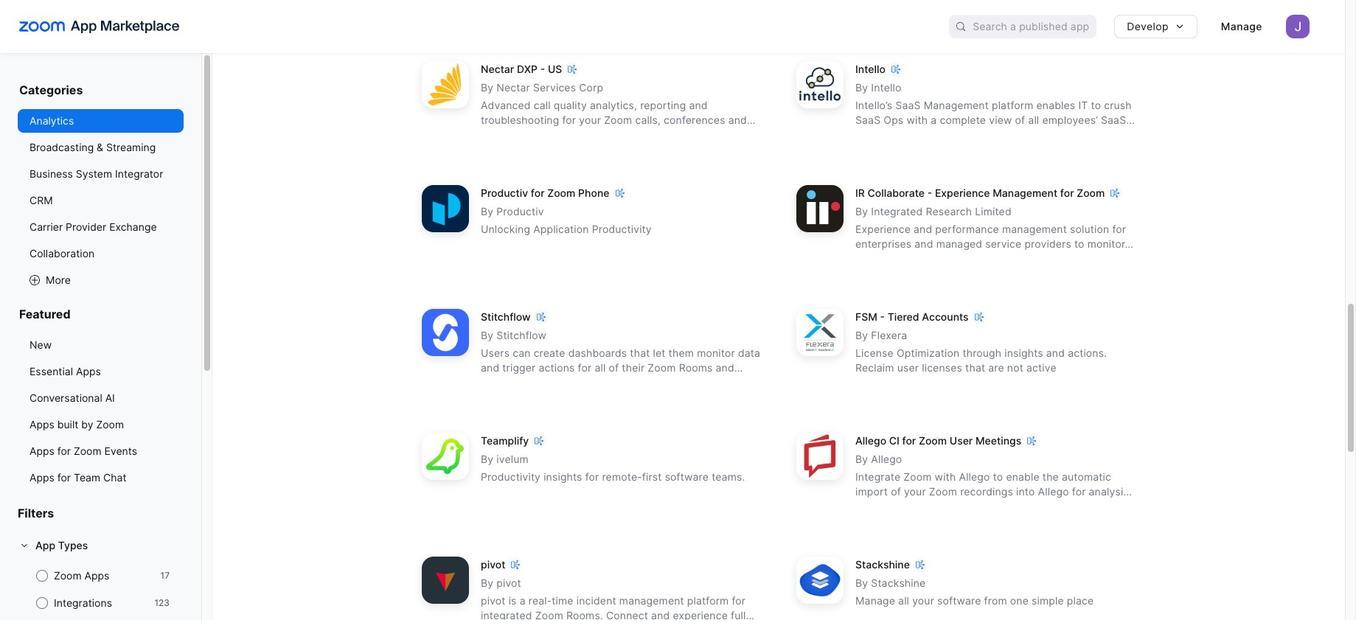 Task type: vqa. For each thing, say whether or not it's contained in the screenshot.
"ivelum"
yes



Task type: describe. For each thing, give the bounding box(es) containing it.
broadcasting & streaming
[[29, 141, 156, 153]]

limited
[[975, 205, 1012, 218]]

0 vertical spatial stackshine
[[855, 559, 910, 571]]

integrator
[[115, 167, 163, 180]]

intello inside by intello intello's saas management platform enables it to crush saas ops with a complete view of all employees' saas usage, compliance, security and spend.
[[871, 81, 901, 94]]

and left managed
[[915, 238, 933, 250]]

data
[[738, 347, 760, 359]]

productivity inside by productiv unlocking application productivity
[[592, 223, 652, 235]]

all inside by stackshine manage all your software from one simple place
[[898, 595, 909, 607]]

filters
[[18, 506, 54, 521]]

meetings
[[976, 435, 1022, 447]]

first
[[642, 471, 662, 483]]

zoom up intelligence,
[[929, 486, 957, 498]]

conversation
[[855, 500, 920, 513]]

connect
[[606, 609, 648, 620]]

by for by flexera license optimization through insights and actions. reclaim user licenses that are not active
[[855, 329, 868, 342]]

call
[[534, 99, 551, 112]]

123
[[155, 597, 170, 608]]

your inside by stackshine manage all your software from one simple place
[[912, 595, 934, 607]]

integrated
[[481, 609, 532, 620]]

by for by ivelum productivity insights for remote-first software teams.
[[481, 453, 494, 466]]

with inside by allego integrate zoom with allego to enable the automatic import of your zoom recordings into allego for analysis, conversation intelligence, and coaching.
[[935, 471, 956, 483]]

zoom down types at left
[[54, 569, 82, 582]]

roles.
[[657, 376, 684, 389]]

and down users
[[481, 362, 499, 374]]

zoom down let
[[648, 362, 676, 374]]

exchange
[[109, 221, 157, 233]]

by nectar services corp advanced call quality analytics, reporting and troubleshooting for your zoom calls, conferences and webinars
[[481, 81, 747, 141]]

one
[[1010, 595, 1029, 607]]

platform inside by pivot pivot is a real-time incident management platform for integrated zoom rooms. connect and experience ful
[[687, 595, 729, 607]]

real-
[[529, 595, 552, 607]]

management inside by integrated research limited experience and performance management solution for enterprises and managed service providers to monitor, troubleshoot, and optimize the zoom service
[[1002, 223, 1067, 235]]

2 horizontal spatial saas
[[1101, 114, 1126, 126]]

rooms.
[[566, 609, 603, 620]]

1 horizontal spatial service
[[1042, 252, 1079, 265]]

by allego integrate zoom with allego to enable the automatic import of your zoom recordings into allego for analysis, conversation intelligence, and coaching.
[[855, 453, 1132, 513]]

0 vertical spatial pivot
[[481, 559, 505, 571]]

featured
[[19, 307, 70, 322]]

apps for apps for zoom events
[[29, 445, 54, 457]]

your for for
[[579, 114, 601, 126]]

integrate
[[855, 471, 901, 483]]

their
[[622, 362, 645, 374]]

and inside by pivot pivot is a real-time incident management platform for integrated zoom rooms. connect and experience ful
[[651, 609, 670, 620]]

zoom down actions
[[529, 376, 557, 389]]

apps for zoom events
[[29, 445, 137, 457]]

fsm - tiered accounts
[[855, 311, 969, 323]]

usage,
[[855, 129, 889, 141]]

zoom left user
[[919, 435, 947, 447]]

can
[[513, 347, 531, 359]]

integrated
[[871, 205, 923, 218]]

a inside by intello intello's saas management platform enables it to crush saas ops with a complete view of all employees' saas usage, compliance, security and spend.
[[931, 114, 937, 126]]

coaching.
[[1007, 500, 1055, 513]]

business system integrator link
[[18, 162, 184, 186]]

intello's
[[855, 99, 893, 112]]

categories
[[19, 83, 83, 97]]

dxp
[[517, 63, 538, 75]]

compliance,
[[892, 129, 951, 141]]

software inside the by ivelum productivity insights for remote-first software teams.
[[665, 471, 709, 483]]

carrier
[[29, 221, 63, 233]]

zoom inside by pivot pivot is a real-time incident management platform for integrated zoom rooms. connect and experience ful
[[535, 609, 563, 620]]

flexera
[[871, 329, 907, 342]]

optimization
[[897, 347, 960, 359]]

into
[[1016, 486, 1035, 498]]

providers
[[1025, 238, 1071, 250]]

app
[[35, 539, 55, 552]]

for inside by pivot pivot is a real-time incident management platform for integrated zoom rooms. connect and experience ful
[[732, 595, 746, 607]]

research
[[926, 205, 972, 218]]

remote-
[[602, 471, 642, 483]]

place
[[1067, 595, 1094, 607]]

essential
[[29, 365, 73, 378]]

&
[[97, 141, 103, 153]]

intelligence,
[[923, 500, 983, 513]]

analytics link
[[18, 109, 184, 133]]

devices,
[[560, 376, 602, 389]]

by stitchflow users can create dashboards that let them monitor data and trigger actions for all of their zoom rooms and statuses, zoom devices, users and roles.
[[481, 329, 760, 389]]

team
[[74, 471, 100, 484]]

banner containing develop
[[0, 0, 1345, 53]]

teamplify
[[481, 435, 529, 447]]

ir collaborate - experience management for zoom
[[855, 187, 1105, 199]]

all inside by intello intello's saas management platform enables it to crush saas ops with a complete view of all employees' saas usage, compliance, security and spend.
[[1028, 114, 1039, 126]]

apps built by zoom link
[[18, 413, 184, 437]]

stackshine inside by stackshine manage all your software from one simple place
[[871, 577, 926, 589]]

experience
[[673, 609, 728, 620]]

and down research
[[914, 223, 932, 235]]

allego up integrate
[[871, 453, 902, 466]]

statuses,
[[481, 376, 526, 389]]

and right conferences
[[728, 114, 747, 126]]

0 vertical spatial experience
[[935, 187, 990, 199]]

user
[[950, 435, 973, 447]]

0 vertical spatial stitchflow
[[481, 311, 531, 323]]

integrations
[[54, 597, 112, 609]]

new link
[[18, 333, 184, 357]]

dashboards
[[568, 347, 627, 359]]

to inside by intello intello's saas management platform enables it to crush saas ops with a complete view of all employees' saas usage, compliance, security and spend.
[[1091, 99, 1101, 112]]

1 vertical spatial pivot
[[497, 577, 521, 589]]

a inside by pivot pivot is a real-time incident management platform for integrated zoom rooms. connect and experience ful
[[520, 595, 526, 607]]

platform inside by intello intello's saas management platform enables it to crush saas ops with a complete view of all employees' saas usage, compliance, security and spend.
[[992, 99, 1034, 112]]

0 vertical spatial service
[[985, 238, 1022, 250]]

your for of
[[904, 486, 926, 498]]

by intello intello's saas management platform enables it to crush saas ops with a complete view of all employees' saas usage, compliance, security and spend.
[[855, 81, 1132, 141]]

ivelum
[[497, 453, 529, 466]]

enables
[[1037, 99, 1075, 112]]

events
[[104, 445, 137, 457]]

0 vertical spatial nectar
[[481, 63, 514, 75]]

and up conferences
[[689, 99, 708, 112]]

analysis,
[[1089, 486, 1132, 498]]

0 vertical spatial productiv
[[481, 187, 528, 199]]

zoom apps
[[54, 569, 109, 582]]

apps for team chat
[[29, 471, 126, 484]]

webinars
[[481, 129, 526, 141]]

active
[[1027, 362, 1057, 374]]

it
[[1078, 99, 1088, 112]]

manage inside by stackshine manage all your software from one simple place
[[855, 595, 895, 607]]

develop
[[1127, 20, 1169, 32]]

employees'
[[1042, 114, 1098, 126]]

from
[[984, 595, 1007, 607]]

for inside the by ivelum productivity insights for remote-first software teams.
[[585, 471, 599, 483]]

fsm
[[855, 311, 877, 323]]

the inside by allego integrate zoom with allego to enable the automatic import of your zoom recordings into allego for analysis, conversation intelligence, and coaching.
[[1043, 471, 1059, 483]]

productiv inside by productiv unlocking application productivity
[[497, 205, 544, 218]]

to inside by allego integrate zoom with allego to enable the automatic import of your zoom recordings into allego for analysis, conversation intelligence, and coaching.
[[993, 471, 1003, 483]]

new
[[29, 339, 52, 351]]

for inside by stitchflow users can create dashboards that let them monitor data and trigger actions for all of their zoom rooms and statuses, zoom devices, users and roles.
[[578, 362, 592, 374]]

ai
[[105, 392, 115, 404]]

troubleshoot,
[[855, 252, 922, 265]]

are
[[988, 362, 1004, 374]]

zoom inside apps for zoom events link
[[74, 445, 102, 457]]

allego left ci
[[855, 435, 887, 447]]

manage button
[[1209, 15, 1274, 38]]

by for by pivot pivot is a real-time incident management platform for integrated zoom rooms. connect and experience ful
[[481, 577, 494, 589]]

broadcasting & streaming link
[[18, 136, 184, 159]]

app types button
[[18, 534, 184, 558]]

apps for apps built by zoom
[[29, 418, 54, 431]]

business
[[29, 167, 73, 180]]



Task type: locate. For each thing, give the bounding box(es) containing it.
1 vertical spatial platform
[[687, 595, 729, 607]]

management for platform
[[924, 99, 989, 112]]

to inside by integrated research limited experience and performance management solution for enterprises and managed service providers to monitor, troubleshoot, and optimize the zoom service
[[1074, 238, 1085, 250]]

0 horizontal spatial experience
[[855, 223, 911, 235]]

phone
[[578, 187, 610, 199]]

1 horizontal spatial with
[[935, 471, 956, 483]]

nectar left dxp
[[481, 63, 514, 75]]

your inside by nectar services corp advanced call quality analytics, reporting and troubleshooting for your zoom calls, conferences and webinars
[[579, 114, 601, 126]]

productivity
[[592, 223, 652, 235], [481, 471, 541, 483]]

by inside by productiv unlocking application productivity
[[481, 205, 494, 218]]

by inside by stackshine manage all your software from one simple place
[[855, 577, 868, 589]]

streaming
[[106, 141, 156, 153]]

monitor
[[697, 347, 735, 359]]

license
[[855, 347, 894, 359]]

complete
[[940, 114, 986, 126]]

carrier provider exchange link
[[18, 215, 184, 239]]

by inside by stitchflow users can create dashboards that let them monitor data and trigger actions for all of their zoom rooms and statuses, zoom devices, users and roles.
[[481, 329, 494, 342]]

view
[[989, 114, 1012, 126]]

not
[[1007, 362, 1024, 374]]

1 vertical spatial to
[[1074, 238, 1085, 250]]

1 horizontal spatial to
[[1074, 238, 1085, 250]]

recordings
[[960, 486, 1013, 498]]

1 vertical spatial intello
[[871, 81, 901, 94]]

experience inside by integrated research limited experience and performance management solution for enterprises and managed service providers to monitor, troubleshoot, and optimize the zoom service
[[855, 223, 911, 235]]

analytics,
[[590, 99, 637, 112]]

let
[[653, 347, 666, 359]]

apps left built
[[29, 418, 54, 431]]

a right is
[[520, 595, 526, 607]]

of for view
[[1015, 114, 1025, 126]]

and down view
[[997, 129, 1016, 141]]

1 vertical spatial productivity
[[481, 471, 541, 483]]

your left from
[[912, 595, 934, 607]]

- for us
[[540, 63, 545, 75]]

for inside by integrated research limited experience and performance management solution for enterprises and managed service providers to monitor, troubleshoot, and optimize the zoom service
[[1112, 223, 1126, 235]]

a up compliance,
[[931, 114, 937, 126]]

conferences
[[664, 114, 725, 126]]

0 horizontal spatial insights
[[544, 471, 582, 483]]

zoom down by
[[74, 445, 102, 457]]

0 horizontal spatial management
[[924, 99, 989, 112]]

time
[[552, 595, 574, 607]]

zoom inside apps built by zoom link
[[96, 418, 124, 431]]

by inside by allego integrate zoom with allego to enable the automatic import of your zoom recordings into allego for analysis, conversation intelligence, and coaching.
[[855, 453, 868, 466]]

by for by allego integrate zoom with allego to enable the automatic import of your zoom recordings into allego for analysis, conversation intelligence, and coaching.
[[855, 453, 868, 466]]

apps inside apps for zoom events link
[[29, 445, 54, 457]]

stitchflow up can
[[497, 329, 547, 342]]

experience up enterprises
[[855, 223, 911, 235]]

0 vertical spatial a
[[931, 114, 937, 126]]

0 vertical spatial productivity
[[592, 223, 652, 235]]

apps built by zoom
[[29, 418, 124, 431]]

that inside by stitchflow users can create dashboards that let them monitor data and trigger actions for all of their zoom rooms and statuses, zoom devices, users and roles.
[[630, 347, 650, 359]]

0 horizontal spatial platform
[[687, 595, 729, 607]]

2 vertical spatial -
[[880, 311, 885, 323]]

zoom up by productiv unlocking application productivity
[[547, 187, 576, 199]]

productivity inside the by ivelum productivity insights for remote-first software teams.
[[481, 471, 541, 483]]

collaboration
[[29, 247, 95, 260]]

for inside by nectar services corp advanced call quality analytics, reporting and troubleshooting for your zoom calls, conferences and webinars
[[562, 114, 576, 126]]

zoom down providers
[[1011, 252, 1039, 265]]

apps down the "new" link
[[76, 365, 101, 378]]

zoom inside by nectar services corp advanced call quality analytics, reporting and troubleshooting for your zoom calls, conferences and webinars
[[604, 114, 632, 126]]

by for by nectar services corp advanced call quality analytics, reporting and troubleshooting for your zoom calls, conferences and webinars
[[481, 81, 494, 94]]

that up their
[[630, 347, 650, 359]]

by inside by pivot pivot is a real-time incident management platform for integrated zoom rooms. connect and experience ful
[[481, 577, 494, 589]]

stitchflow inside by stitchflow users can create dashboards that let them monitor data and trigger actions for all of their zoom rooms and statuses, zoom devices, users and roles.
[[497, 329, 547, 342]]

1 vertical spatial the
[[1043, 471, 1059, 483]]

and down their
[[635, 376, 654, 389]]

0 horizontal spatial productivity
[[481, 471, 541, 483]]

by inside by flexera license optimization through insights and actions. reclaim user licenses that are not active
[[855, 329, 868, 342]]

0 horizontal spatial that
[[630, 347, 650, 359]]

0 horizontal spatial all
[[595, 362, 606, 374]]

of up conversation
[[891, 486, 901, 498]]

1 vertical spatial experience
[[855, 223, 911, 235]]

enable
[[1006, 471, 1040, 483]]

0 vertical spatial the
[[992, 252, 1008, 265]]

apps down "apps built by zoom" in the left of the page
[[29, 445, 54, 457]]

by inside by intello intello's saas management platform enables it to crush saas ops with a complete view of all employees' saas usage, compliance, security and spend.
[[855, 81, 868, 94]]

of up users
[[609, 362, 619, 374]]

saas up usage,
[[855, 114, 881, 126]]

users
[[605, 376, 632, 389]]

allego up coaching. at the bottom right of the page
[[1038, 486, 1069, 498]]

of for all
[[609, 362, 619, 374]]

conversational
[[29, 392, 102, 404]]

nectar up advanced in the top left of the page
[[497, 81, 530, 94]]

0 vertical spatial management
[[924, 99, 989, 112]]

that inside by flexera license optimization through insights and actions. reclaim user licenses that are not active
[[965, 362, 985, 374]]

and inside by intello intello's saas management platform enables it to crush saas ops with a complete view of all employees' saas usage, compliance, security and spend.
[[997, 129, 1016, 141]]

zoom right integrate
[[904, 471, 932, 483]]

and inside by flexera license optimization through insights and actions. reclaim user licenses that are not active
[[1046, 347, 1065, 359]]

actions
[[539, 362, 575, 374]]

management inside by intello intello's saas management platform enables it to crush saas ops with a complete view of all employees' saas usage, compliance, security and spend.
[[924, 99, 989, 112]]

carrier provider exchange
[[29, 221, 157, 233]]

2 vertical spatial all
[[898, 595, 909, 607]]

chat
[[103, 471, 126, 484]]

of right view
[[1015, 114, 1025, 126]]

to up recordings on the bottom right
[[993, 471, 1003, 483]]

0 horizontal spatial saas
[[855, 114, 881, 126]]

insights left remote-
[[544, 471, 582, 483]]

1 horizontal spatial saas
[[896, 99, 921, 112]]

software left from
[[937, 595, 981, 607]]

of inside by allego integrate zoom with allego to enable the automatic import of your zoom recordings into allego for analysis, conversation intelligence, and coaching.
[[891, 486, 901, 498]]

0 vertical spatial all
[[1028, 114, 1039, 126]]

crm link
[[18, 189, 184, 212]]

1 horizontal spatial that
[[965, 362, 985, 374]]

pivot
[[481, 559, 505, 571], [497, 577, 521, 589], [481, 595, 506, 607]]

through
[[963, 347, 1002, 359]]

Search text field
[[973, 16, 1097, 37]]

1 horizontal spatial a
[[931, 114, 937, 126]]

accounts
[[922, 311, 969, 323]]

2 horizontal spatial -
[[928, 187, 932, 199]]

with up compliance,
[[907, 114, 928, 126]]

to right it
[[1091, 99, 1101, 112]]

0 horizontal spatial of
[[609, 362, 619, 374]]

1 vertical spatial nectar
[[497, 81, 530, 94]]

reporting
[[640, 99, 686, 112]]

zoom inside by integrated research limited experience and performance management solution for enterprises and managed service providers to monitor, troubleshoot, and optimize the zoom service
[[1011, 252, 1039, 265]]

management inside by pivot pivot is a real-time incident management platform for integrated zoom rooms. connect and experience ful
[[619, 595, 684, 607]]

built
[[57, 418, 78, 431]]

management up the connect
[[619, 595, 684, 607]]

0 horizontal spatial the
[[992, 252, 1008, 265]]

1 horizontal spatial -
[[880, 311, 885, 323]]

licenses
[[922, 362, 962, 374]]

by for by productiv unlocking application productivity
[[481, 205, 494, 218]]

of inside by stitchflow users can create dashboards that let them monitor data and trigger actions for all of their zoom rooms and statuses, zoom devices, users and roles.
[[609, 362, 619, 374]]

services
[[533, 81, 576, 94]]

1 horizontal spatial all
[[898, 595, 909, 607]]

ir
[[855, 187, 865, 199]]

experience up research
[[935, 187, 990, 199]]

service down limited
[[985, 238, 1022, 250]]

0 vertical spatial software
[[665, 471, 709, 483]]

user
[[897, 362, 919, 374]]

0 horizontal spatial software
[[665, 471, 709, 483]]

1 horizontal spatial of
[[891, 486, 901, 498]]

with up intelligence,
[[935, 471, 956, 483]]

0 vertical spatial management
[[1002, 223, 1067, 235]]

import
[[855, 486, 888, 498]]

productivity down phone at left
[[592, 223, 652, 235]]

stitchflow up users
[[481, 311, 531, 323]]

allego
[[855, 435, 887, 447], [871, 453, 902, 466], [959, 471, 990, 483], [1038, 486, 1069, 498]]

users
[[481, 347, 510, 359]]

apps for team chat link
[[18, 466, 184, 490]]

that down "through"
[[965, 362, 985, 374]]

to
[[1091, 99, 1101, 112], [1074, 238, 1085, 250], [993, 471, 1003, 483]]

and right the connect
[[651, 609, 670, 620]]

is
[[509, 595, 517, 607]]

by stackshine manage all your software from one simple place
[[855, 577, 1094, 607]]

your down quality
[[579, 114, 601, 126]]

types
[[58, 539, 88, 552]]

0 horizontal spatial a
[[520, 595, 526, 607]]

0 horizontal spatial with
[[907, 114, 928, 126]]

banner
[[0, 0, 1345, 53]]

analytics
[[29, 114, 74, 127]]

and down recordings on the bottom right
[[986, 500, 1004, 513]]

2 horizontal spatial of
[[1015, 114, 1025, 126]]

saas up the ops
[[896, 99, 921, 112]]

0 horizontal spatial manage
[[855, 595, 895, 607]]

your up conversation
[[904, 486, 926, 498]]

0 horizontal spatial to
[[993, 471, 1003, 483]]

apps inside apps built by zoom link
[[29, 418, 54, 431]]

by flexera license optimization through insights and actions. reclaim user licenses that are not active
[[855, 329, 1107, 374]]

nectar dxp - us
[[481, 63, 562, 75]]

by for by stitchflow users can create dashboards that let them monitor data and trigger actions for all of their zoom rooms and statuses, zoom devices, users and roles.
[[481, 329, 494, 342]]

1 vertical spatial -
[[928, 187, 932, 199]]

by inside by integrated research limited experience and performance management solution for enterprises and managed service providers to monitor, troubleshoot, and optimize the zoom service
[[855, 205, 868, 218]]

1 vertical spatial insights
[[544, 471, 582, 483]]

1 horizontal spatial productivity
[[592, 223, 652, 235]]

insights inside the by ivelum productivity insights for remote-first software teams.
[[544, 471, 582, 483]]

1 vertical spatial that
[[965, 362, 985, 374]]

to down solution at the right of the page
[[1074, 238, 1085, 250]]

0 vertical spatial your
[[579, 114, 601, 126]]

1 horizontal spatial the
[[1043, 471, 1059, 483]]

platform up experience
[[687, 595, 729, 607]]

by for by intello intello's saas management platform enables it to crush saas ops with a complete view of all employees' saas usage, compliance, security and spend.
[[855, 81, 868, 94]]

for inside by allego integrate zoom with allego to enable the automatic import of your zoom recordings into allego for analysis, conversation intelligence, and coaching.
[[1072, 486, 1086, 498]]

apps for zoom events link
[[18, 440, 184, 463]]

nectar
[[481, 63, 514, 75], [497, 81, 530, 94]]

automatic
[[1062, 471, 1111, 483]]

management for for
[[993, 187, 1058, 199]]

0 vertical spatial -
[[540, 63, 545, 75]]

service down providers
[[1042, 252, 1079, 265]]

zoom down analytics,
[[604, 114, 632, 126]]

nectar inside by nectar services corp advanced call quality analytics, reporting and troubleshooting for your zoom calls, conferences and webinars
[[497, 81, 530, 94]]

the right optimize
[[992, 252, 1008, 265]]

0 vertical spatial that
[[630, 347, 650, 359]]

1 vertical spatial management
[[619, 595, 684, 607]]

0 vertical spatial intello
[[855, 63, 886, 75]]

insights up not at the bottom right of the page
[[1005, 347, 1043, 359]]

- for experience
[[928, 187, 932, 199]]

apps inside apps for team chat link
[[29, 471, 54, 484]]

1 horizontal spatial platform
[[992, 99, 1034, 112]]

1 vertical spatial service
[[1042, 252, 1079, 265]]

zoom down real-
[[535, 609, 563, 620]]

by for by stackshine manage all your software from one simple place
[[855, 577, 868, 589]]

allego up recordings on the bottom right
[[959, 471, 990, 483]]

featured button
[[18, 307, 184, 333]]

- up research
[[928, 187, 932, 199]]

software inside by stackshine manage all your software from one simple place
[[937, 595, 981, 607]]

your inside by allego integrate zoom with allego to enable the automatic import of your zoom recordings into allego for analysis, conversation intelligence, and coaching.
[[904, 486, 926, 498]]

provider
[[66, 221, 106, 233]]

by productiv unlocking application productivity
[[481, 205, 652, 235]]

1 vertical spatial a
[[520, 595, 526, 607]]

software right 'first'
[[665, 471, 709, 483]]

troubleshooting
[[481, 114, 559, 126]]

productivity down ivelum
[[481, 471, 541, 483]]

all inside by stitchflow users can create dashboards that let them monitor data and trigger actions for all of their zoom rooms and statuses, zoom devices, users and roles.
[[595, 362, 606, 374]]

by inside the by ivelum productivity insights for remote-first software teams.
[[481, 453, 494, 466]]

management up limited
[[993, 187, 1058, 199]]

2 vertical spatial to
[[993, 471, 1003, 483]]

with inside by intello intello's saas management platform enables it to crush saas ops with a complete view of all employees' saas usage, compliance, security and spend.
[[907, 114, 928, 126]]

1 horizontal spatial insights
[[1005, 347, 1043, 359]]

- right "fsm"
[[880, 311, 885, 323]]

apps inside essential apps link
[[76, 365, 101, 378]]

0 vertical spatial platform
[[992, 99, 1034, 112]]

0 horizontal spatial management
[[619, 595, 684, 607]]

by inside by nectar services corp advanced call quality analytics, reporting and troubleshooting for your zoom calls, conferences and webinars
[[481, 81, 494, 94]]

the
[[992, 252, 1008, 265], [1043, 471, 1059, 483]]

managed
[[936, 238, 982, 250]]

1 horizontal spatial experience
[[935, 187, 990, 199]]

platform up view
[[992, 99, 1034, 112]]

the right enable
[[1043, 471, 1059, 483]]

and down managed
[[925, 252, 943, 265]]

zoom up solution at the right of the page
[[1077, 187, 1105, 199]]

of
[[1015, 114, 1025, 126], [609, 362, 619, 374], [891, 486, 901, 498]]

0 vertical spatial of
[[1015, 114, 1025, 126]]

manage inside button
[[1221, 20, 1263, 32]]

2 vertical spatial your
[[912, 595, 934, 607]]

of inside by intello intello's saas management platform enables it to crush saas ops with a complete view of all employees' saas usage, compliance, security and spend.
[[1015, 114, 1025, 126]]

1 horizontal spatial manage
[[1221, 20, 1263, 32]]

quality
[[554, 99, 587, 112]]

0 horizontal spatial -
[[540, 63, 545, 75]]

management up providers
[[1002, 223, 1067, 235]]

0 vertical spatial insights
[[1005, 347, 1043, 359]]

application
[[533, 223, 589, 235]]

1 vertical spatial productiv
[[497, 205, 544, 218]]

0 vertical spatial to
[[1091, 99, 1101, 112]]

2 vertical spatial of
[[891, 486, 901, 498]]

0 vertical spatial manage
[[1221, 20, 1263, 32]]

and down the monitor on the right bottom of page
[[716, 362, 734, 374]]

saas down crush
[[1101, 114, 1126, 126]]

the inside by integrated research limited experience and performance management solution for enterprises and managed service providers to monitor, troubleshoot, and optimize the zoom service
[[992, 252, 1008, 265]]

search a published app element
[[949, 15, 1097, 38]]

insights inside by flexera license optimization through insights and actions. reclaim user licenses that are not active
[[1005, 347, 1043, 359]]

1 vertical spatial management
[[993, 187, 1058, 199]]

app types
[[35, 539, 88, 552]]

2 vertical spatial pivot
[[481, 595, 506, 607]]

2 horizontal spatial to
[[1091, 99, 1101, 112]]

crush
[[1104, 99, 1132, 112]]

system
[[76, 167, 112, 180]]

corp
[[579, 81, 603, 94]]

1 horizontal spatial software
[[937, 595, 981, 607]]

apps for apps for team chat
[[29, 471, 54, 484]]

- left us
[[540, 63, 545, 75]]

by for by integrated research limited experience and performance management solution for enterprises and managed service providers to monitor, troubleshoot, and optimize the zoom service
[[855, 205, 868, 218]]

management up complete
[[924, 99, 989, 112]]

apps up filters
[[29, 471, 54, 484]]

1 vertical spatial manage
[[855, 595, 895, 607]]

stitchflow
[[481, 311, 531, 323], [497, 329, 547, 342]]

1 vertical spatial of
[[609, 362, 619, 374]]

and up "active"
[[1046, 347, 1065, 359]]

advanced
[[481, 99, 531, 112]]

apps down app types 'dropdown button'
[[84, 569, 109, 582]]

1 vertical spatial all
[[595, 362, 606, 374]]

1 horizontal spatial management
[[1002, 223, 1067, 235]]

1 horizontal spatial management
[[993, 187, 1058, 199]]

1 vertical spatial software
[[937, 595, 981, 607]]

2 horizontal spatial all
[[1028, 114, 1039, 126]]

ops
[[884, 114, 904, 126]]

that
[[630, 347, 650, 359], [965, 362, 985, 374]]

1 vertical spatial stackshine
[[871, 577, 926, 589]]

0 horizontal spatial service
[[985, 238, 1022, 250]]

and inside by allego integrate zoom with allego to enable the automatic import of your zoom recordings into allego for analysis, conversation intelligence, and coaching.
[[986, 500, 1004, 513]]

zoom right by
[[96, 418, 124, 431]]

1 vertical spatial stitchflow
[[497, 329, 547, 342]]

develop button
[[1114, 15, 1198, 38]]

performance
[[935, 223, 999, 235]]

1 vertical spatial your
[[904, 486, 926, 498]]

1 vertical spatial with
[[935, 471, 956, 483]]

0 vertical spatial with
[[907, 114, 928, 126]]

17
[[160, 570, 170, 581]]



